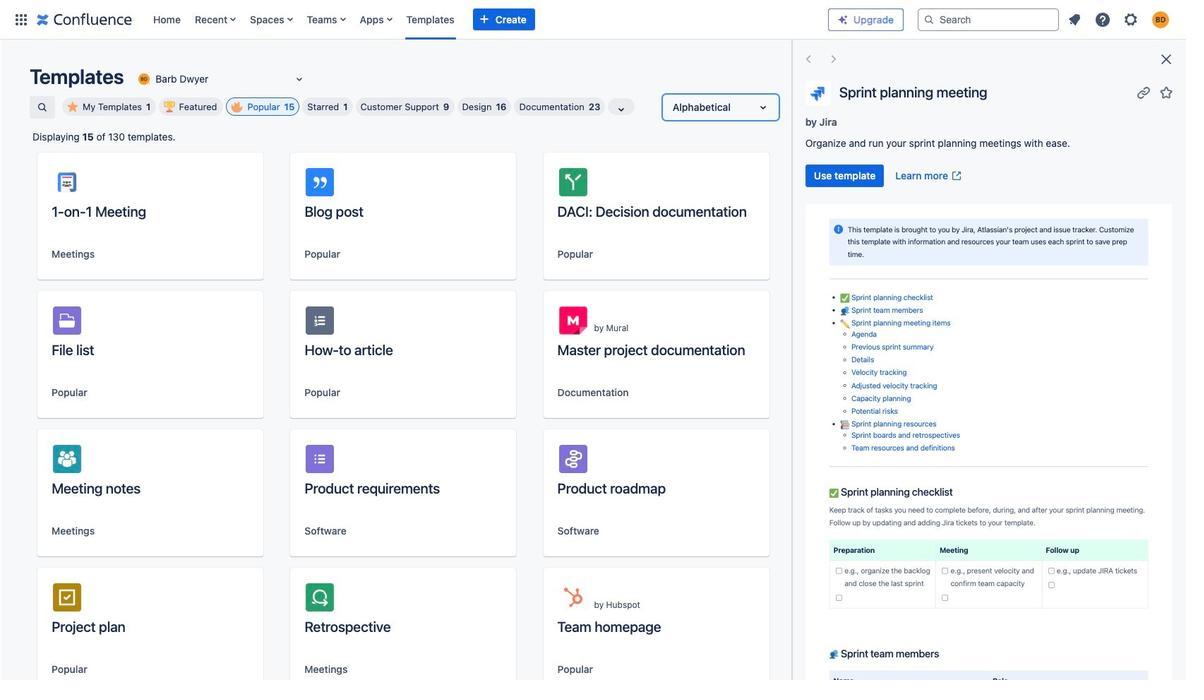 Task type: describe. For each thing, give the bounding box(es) containing it.
Search field
[[918, 8, 1059, 31]]

list for the premium image
[[1062, 7, 1178, 32]]

close image
[[1158, 51, 1175, 68]]

appswitcher icon image
[[13, 11, 30, 28]]

open search bar image
[[37, 102, 48, 113]]

more categories image
[[613, 101, 630, 118]]

notification icon image
[[1066, 11, 1083, 28]]

share link image
[[1136, 84, 1152, 101]]

settings icon image
[[1123, 11, 1140, 28]]

star sprint planning meeting image
[[1158, 84, 1175, 101]]



Task type: locate. For each thing, give the bounding box(es) containing it.
open image
[[291, 71, 308, 88]]

premium image
[[838, 14, 849, 25]]

0 horizontal spatial list
[[146, 0, 817, 39]]

list for appswitcher icon
[[146, 0, 817, 39]]

search image
[[924, 14, 935, 25]]

banner
[[0, 0, 1186, 42]]

help icon image
[[1095, 11, 1112, 28]]

None text field
[[136, 72, 139, 86]]

confluence image
[[37, 11, 132, 28], [37, 11, 132, 28]]

next template image
[[825, 51, 842, 68]]

your profile and preferences image
[[1152, 11, 1169, 28]]

previous template image
[[800, 51, 817, 68]]

group
[[806, 165, 968, 187]]

None search field
[[918, 8, 1059, 31]]

global element
[[8, 0, 817, 39]]

list
[[146, 0, 817, 39], [1062, 7, 1178, 32]]

1 horizontal spatial list
[[1062, 7, 1178, 32]]



Task type: vqa. For each thing, say whether or not it's contained in the screenshot.
'Settings Icon'
yes



